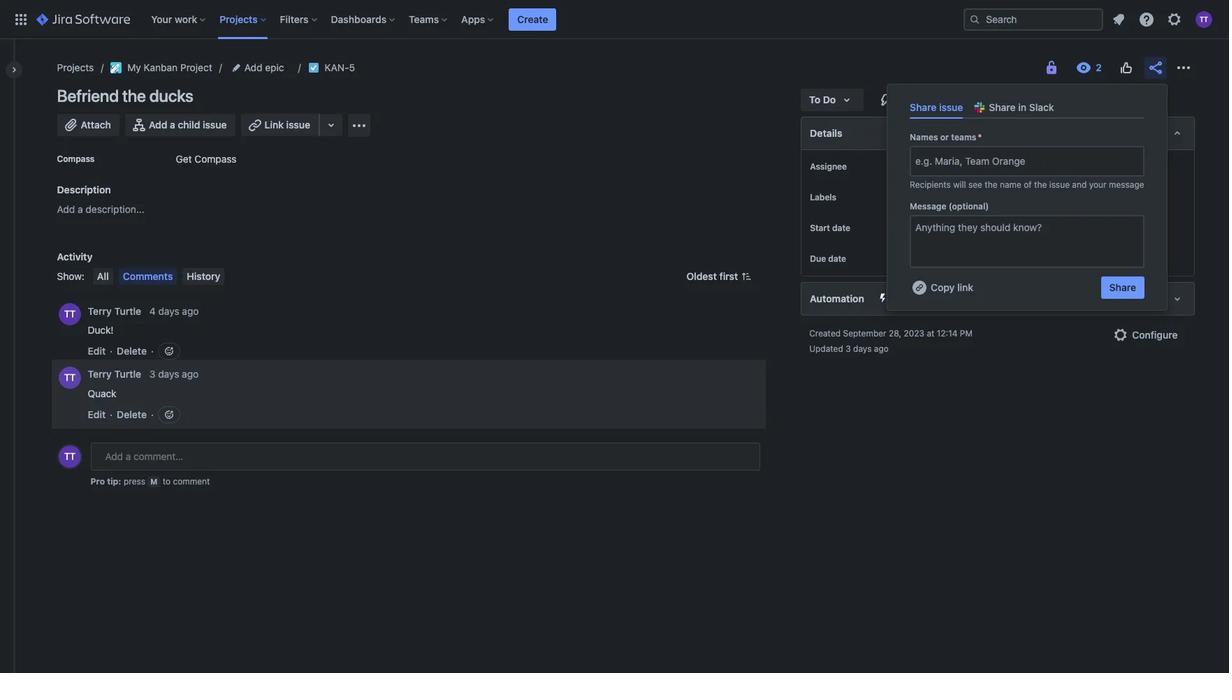 Task type: vqa. For each thing, say whether or not it's contained in the screenshot.
4 days ago's DAYS
yes



Task type: locate. For each thing, give the bounding box(es) containing it.
kanban
[[144, 62, 178, 73]]

2 terry turtle from the top
[[88, 369, 141, 381]]

project
[[180, 62, 212, 73]]

a inside button
[[170, 119, 175, 131]]

1 vertical spatial projects
[[57, 62, 94, 73]]

add left epic
[[244, 62, 262, 73]]

history button
[[183, 268, 225, 285]]

0 vertical spatial none
[[929, 192, 953, 203]]

1 horizontal spatial add
[[149, 119, 167, 131]]

comments
[[123, 270, 173, 282]]

0 horizontal spatial projects
[[57, 62, 94, 73]]

0 horizontal spatial share
[[910, 101, 937, 113]]

1 horizontal spatial share
[[989, 101, 1016, 113]]

share left in
[[989, 101, 1016, 113]]

2 delete from the top
[[117, 409, 147, 421]]

description...
[[86, 203, 145, 215]]

rule executions
[[898, 294, 960, 304]]

delete
[[117, 345, 147, 357], [117, 409, 147, 421]]

do
[[823, 94, 836, 106]]

0 vertical spatial date
[[832, 223, 851, 233]]

1 vertical spatial add reaction image
[[164, 410, 175, 421]]

add inside button
[[149, 119, 167, 131]]

edit button down quack
[[88, 408, 106, 422]]

jira software image
[[36, 11, 130, 28], [36, 11, 130, 28]]

ago for 3 days ago
[[182, 369, 199, 381]]

2 horizontal spatial add
[[244, 62, 262, 73]]

days down 4 days ago in the left top of the page
[[158, 369, 179, 381]]

2 vertical spatial ago
[[182, 369, 199, 381]]

3 right updated
[[846, 344, 851, 354]]

issue
[[939, 101, 963, 113], [203, 119, 227, 131], [286, 119, 310, 131], [1050, 180, 1070, 190]]

Add a comment… field
[[91, 443, 761, 471]]

all
[[97, 270, 109, 282]]

0 vertical spatial edit
[[88, 345, 106, 357]]

add for add a child issue
[[149, 119, 167, 131]]

a for description...
[[78, 203, 83, 215]]

copy link
[[931, 282, 974, 294]]

labels
[[810, 192, 837, 203]]

terry for duck!
[[88, 305, 112, 317]]

1 vertical spatial delete button
[[117, 408, 147, 422]]

add reaction image for 4
[[164, 346, 175, 357]]

issue left and on the right top
[[1050, 180, 1070, 190]]

e.g.
[[916, 155, 932, 167]]

none down recipients
[[929, 192, 953, 203]]

tip:
[[107, 477, 121, 487]]

share
[[910, 101, 937, 113], [989, 101, 1016, 113], [1110, 282, 1136, 294]]

share for share in slack
[[989, 101, 1016, 113]]

projects
[[220, 13, 258, 25], [57, 62, 94, 73]]

dashboards button
[[327, 8, 401, 30]]

projects inside dropdown button
[[220, 13, 258, 25]]

0 vertical spatial add reaction image
[[164, 346, 175, 357]]

to do button
[[801, 89, 864, 111]]

add for add a description...
[[57, 203, 75, 215]]

0 vertical spatial turtle
[[114, 305, 141, 317]]

ago down history "button"
[[182, 305, 199, 317]]

1 horizontal spatial 3
[[846, 344, 851, 354]]

history
[[187, 270, 220, 282]]

the down my
[[122, 86, 146, 106]]

4
[[149, 305, 156, 317]]

0 horizontal spatial compass
[[57, 154, 95, 164]]

0 vertical spatial ago
[[182, 305, 199, 317]]

add reaction image down 3 days ago
[[164, 410, 175, 421]]

2 horizontal spatial the
[[1034, 180, 1047, 190]]

terry turtle for duck!
[[88, 305, 141, 317]]

your profile and settings image
[[1196, 11, 1213, 28]]

3 down "4"
[[149, 369, 155, 381]]

days right "4"
[[158, 305, 179, 317]]

1 vertical spatial a
[[78, 203, 83, 215]]

message
[[910, 201, 947, 212]]

1 edit button from the top
[[88, 345, 106, 359]]

and
[[1072, 180, 1087, 190]]

details element
[[801, 117, 1195, 150]]

pm
[[960, 329, 973, 339]]

2 vertical spatial add
[[57, 203, 75, 215]]

delete button
[[117, 345, 147, 359], [117, 408, 147, 422]]

5
[[349, 62, 355, 73]]

4 days ago
[[149, 305, 199, 317]]

your work button
[[147, 8, 211, 30]]

share up names
[[910, 101, 937, 113]]

to
[[809, 94, 821, 106]]

3
[[846, 344, 851, 354], [149, 369, 155, 381]]

1 terry from the top
[[88, 305, 112, 317]]

primary element
[[8, 0, 964, 39]]

the
[[122, 86, 146, 106], [985, 180, 998, 190], [1034, 180, 1047, 190]]

terry up quack
[[88, 369, 112, 381]]

your work
[[151, 13, 197, 25]]

at
[[927, 329, 935, 339]]

1 horizontal spatial the
[[985, 180, 998, 190]]

dashboards
[[331, 13, 387, 25]]

add a child issue button
[[125, 114, 235, 136]]

Search field
[[964, 8, 1104, 30]]

28,
[[889, 329, 902, 339]]

2 edit button from the top
[[88, 408, 106, 422]]

1 vertical spatial delete
[[117, 409, 147, 421]]

projects for the projects dropdown button on the top left of the page
[[220, 13, 258, 25]]

2 turtle from the top
[[114, 369, 141, 381]]

0 horizontal spatial add
[[57, 203, 75, 215]]

1 vertical spatial days
[[853, 344, 872, 354]]

1 vertical spatial date
[[828, 254, 846, 264]]

projects link
[[57, 59, 94, 76]]

date for due date
[[828, 254, 846, 264]]

1 horizontal spatial projects
[[220, 13, 258, 25]]

0 vertical spatial terry
[[88, 305, 112, 317]]

a left child
[[170, 119, 175, 131]]

1 vertical spatial terry turtle
[[88, 369, 141, 381]]

teams
[[951, 132, 977, 143]]

none for start date
[[929, 222, 953, 234]]

notifications image
[[1111, 11, 1127, 28]]

all button
[[93, 268, 113, 285]]

edit button down duck!
[[88, 345, 106, 359]]

edit
[[88, 345, 106, 357], [88, 409, 106, 421]]

message
[[1109, 180, 1145, 190]]

none for labels
[[929, 192, 953, 203]]

delete for duck!
[[117, 345, 147, 357]]

2 horizontal spatial share
[[1110, 282, 1136, 294]]

banner
[[0, 0, 1229, 39]]

days for 3 days ago
[[158, 369, 179, 381]]

compass up description
[[57, 154, 95, 164]]

2 vertical spatial days
[[158, 369, 179, 381]]

or
[[941, 132, 949, 143]]

add reaction image up 3 days ago
[[164, 346, 175, 357]]

date
[[832, 223, 851, 233], [828, 254, 846, 264]]

add app image
[[351, 117, 368, 134]]

a down description
[[78, 203, 83, 215]]

a
[[170, 119, 175, 131], [78, 203, 83, 215]]

0 vertical spatial add
[[244, 62, 262, 73]]

edit down duck!
[[88, 345, 106, 357]]

work
[[175, 13, 197, 25]]

add inside popup button
[[244, 62, 262, 73]]

updated
[[809, 344, 844, 354]]

0 horizontal spatial a
[[78, 203, 83, 215]]

add left child
[[149, 119, 167, 131]]

pro
[[91, 477, 105, 487]]

date right "due"
[[828, 254, 846, 264]]

attach button
[[57, 114, 120, 136]]

edit button
[[88, 345, 106, 359], [88, 408, 106, 422]]

1 edit from the top
[[88, 345, 106, 357]]

0 vertical spatial 3
[[846, 344, 851, 354]]

1 vertical spatial terry
[[88, 369, 112, 381]]

apps
[[461, 13, 485, 25]]

ago
[[182, 305, 199, 317], [874, 344, 889, 354], [182, 369, 199, 381]]

my kanban project image
[[111, 62, 122, 73]]

2023
[[904, 329, 925, 339]]

delete for quack
[[117, 409, 147, 421]]

2 add reaction image from the top
[[164, 410, 175, 421]]

a for child
[[170, 119, 175, 131]]

*
[[978, 132, 982, 143]]

1 vertical spatial turtle
[[114, 369, 141, 381]]

0 vertical spatial delete
[[117, 345, 147, 357]]

epic
[[265, 62, 284, 73]]

1 none from the top
[[929, 192, 953, 203]]

copy
[[931, 282, 955, 294]]

1 delete button from the top
[[117, 345, 147, 359]]

none down message (optional)
[[929, 222, 953, 234]]

1 terry turtle from the top
[[88, 305, 141, 317]]

days down 'september'
[[853, 344, 872, 354]]

1 vertical spatial edit button
[[88, 408, 106, 422]]

edit button for quack
[[88, 408, 106, 422]]

show:
[[57, 270, 85, 282]]

1 vertical spatial none
[[929, 222, 953, 234]]

automation element
[[801, 282, 1195, 316]]

2 edit from the top
[[88, 409, 106, 421]]

the right see
[[985, 180, 998, 190]]

tab list containing share issue
[[904, 96, 1150, 119]]

add a child issue
[[149, 119, 227, 131]]

ago for 4 days ago
[[182, 305, 199, 317]]

teams
[[409, 13, 439, 25]]

date right start
[[832, 223, 851, 233]]

0 vertical spatial edit button
[[88, 345, 106, 359]]

0 vertical spatial days
[[158, 305, 179, 317]]

1 add reaction image from the top
[[164, 346, 175, 357]]

terry up duck!
[[88, 305, 112, 317]]

turtle left "4"
[[114, 305, 141, 317]]

1 vertical spatial ago
[[874, 344, 889, 354]]

days inside created september 28, 2023 at 12:14 pm updated 3 days ago
[[853, 344, 872, 354]]

press
[[124, 477, 145, 487]]

2 delete button from the top
[[117, 408, 147, 422]]

terry turtle up duck!
[[88, 305, 141, 317]]

share issue
[[910, 101, 963, 113]]

add reaction image
[[164, 346, 175, 357], [164, 410, 175, 421]]

projects right work
[[220, 13, 258, 25]]

compass
[[195, 153, 237, 165], [57, 154, 95, 164]]

add down description
[[57, 203, 75, 215]]

edit down quack
[[88, 409, 106, 421]]

the right of
[[1034, 180, 1047, 190]]

share up configure 'link' at the right of the page
[[1110, 282, 1136, 294]]

0 vertical spatial delete button
[[117, 345, 147, 359]]

see
[[969, 180, 983, 190]]

create
[[517, 13, 548, 25]]

2 terry from the top
[[88, 369, 112, 381]]

oldest
[[687, 270, 717, 282]]

description
[[57, 184, 111, 196]]

edit for duck!
[[88, 345, 106, 357]]

turtle for quack
[[114, 369, 141, 381]]

help image
[[1139, 11, 1155, 28]]

terry
[[88, 305, 112, 317], [88, 369, 112, 381]]

oldest first
[[687, 270, 738, 282]]

1 horizontal spatial a
[[170, 119, 175, 131]]

1 vertical spatial add
[[149, 119, 167, 131]]

1 turtle from the top
[[114, 305, 141, 317]]

1 vertical spatial 3
[[149, 369, 155, 381]]

2 none from the top
[[929, 222, 953, 234]]

0 vertical spatial terry turtle
[[88, 305, 141, 317]]

my kanban project
[[127, 62, 212, 73]]

tab list
[[904, 96, 1150, 119]]

turtle up quack
[[114, 369, 141, 381]]

details
[[810, 127, 843, 139]]

maria,
[[935, 155, 963, 167]]

0 vertical spatial projects
[[220, 13, 258, 25]]

1 delete from the top
[[117, 345, 147, 357]]

compass right get
[[195, 153, 237, 165]]

ago down 'september'
[[874, 344, 889, 354]]

ago down 4 days ago in the left top of the page
[[182, 369, 199, 381]]

0 vertical spatial a
[[170, 119, 175, 131]]

projects up befriend
[[57, 62, 94, 73]]

menu bar
[[90, 268, 227, 285]]

create button
[[509, 8, 557, 30]]

1 vertical spatial edit
[[88, 409, 106, 421]]

terry for quack
[[88, 369, 112, 381]]

terry turtle up quack
[[88, 369, 141, 381]]

edit button for duck!
[[88, 345, 106, 359]]

oldest first button
[[678, 268, 761, 285]]

terry turtle for quack
[[88, 369, 141, 381]]



Task type: describe. For each thing, give the bounding box(es) containing it.
configure
[[1132, 329, 1178, 341]]

banner containing your work
[[0, 0, 1229, 39]]

september
[[843, 329, 887, 339]]

recipients
[[910, 180, 951, 190]]

due date
[[810, 254, 846, 264]]

due
[[810, 254, 826, 264]]

activity
[[57, 251, 93, 263]]

child
[[178, 119, 200, 131]]

add epic button
[[229, 59, 288, 76]]

start
[[810, 223, 830, 233]]

of
[[1024, 180, 1032, 190]]

get
[[176, 153, 192, 165]]

filters button
[[276, 8, 323, 30]]

name
[[1000, 180, 1022, 190]]

apps button
[[457, 8, 499, 30]]

automation
[[810, 293, 865, 305]]

projects button
[[215, 8, 272, 30]]

my
[[127, 62, 141, 73]]

e.g. maria, team orange
[[916, 155, 1026, 167]]

add a description...
[[57, 203, 145, 215]]

m
[[150, 477, 158, 486]]

task image
[[308, 62, 319, 73]]

start date
[[810, 223, 851, 233]]

share button
[[1101, 277, 1145, 299]]

recipients will see the name of the issue and your message
[[910, 180, 1145, 190]]

names
[[910, 132, 938, 143]]

ago inside created september 28, 2023 at 12:14 pm updated 3 days ago
[[874, 344, 889, 354]]

link issue button
[[241, 114, 320, 136]]

created september 28, 2023 at 12:14 pm updated 3 days ago
[[809, 329, 973, 354]]

12:14
[[937, 329, 958, 339]]

appswitcher icon image
[[13, 11, 29, 28]]

settings image
[[1167, 11, 1183, 28]]

link
[[958, 282, 974, 294]]

link web pages and more image
[[323, 117, 340, 133]]

Message (optional) text field
[[910, 215, 1145, 269]]

team
[[965, 155, 990, 167]]

share inside button
[[1110, 282, 1136, 294]]

to
[[163, 477, 171, 487]]

your
[[1089, 180, 1107, 190]]

add reaction image for 3
[[164, 410, 175, 421]]

3 inside created september 28, 2023 at 12:14 pm updated 3 days ago
[[846, 344, 851, 354]]

kan-5
[[325, 62, 355, 73]]

share in slack
[[989, 101, 1054, 113]]

kan-
[[325, 62, 349, 73]]

0 horizontal spatial the
[[122, 86, 146, 106]]

edit for quack
[[88, 409, 106, 421]]

vote options: no one has voted for this issue yet. image
[[1118, 59, 1135, 76]]

share image
[[1147, 59, 1164, 76]]

befriend
[[57, 86, 119, 106]]

in
[[1019, 101, 1027, 113]]

link issue
[[265, 119, 310, 131]]

pro tip: press m to comment
[[91, 477, 210, 487]]

will
[[954, 180, 966, 190]]

teams button
[[405, 8, 453, 30]]

kan-5 link
[[325, 59, 355, 76]]

comment
[[173, 477, 210, 487]]

names or teams *
[[910, 132, 982, 143]]

attach
[[81, 119, 111, 131]]

rule
[[898, 294, 915, 304]]

actions image
[[1175, 59, 1192, 76]]

share for share issue
[[910, 101, 937, 113]]

quack
[[88, 388, 116, 400]]

add for add epic
[[244, 62, 262, 73]]

profile image of terry turtle image
[[58, 446, 81, 468]]

(optional)
[[949, 201, 989, 212]]

menu bar containing all
[[90, 268, 227, 285]]

3 days ago
[[149, 369, 199, 381]]

copy link button
[[910, 277, 975, 299]]

duck!
[[88, 324, 114, 336]]

link
[[265, 119, 284, 131]]

1 horizontal spatial compass
[[195, 153, 237, 165]]

date for start date
[[832, 223, 851, 233]]

your
[[151, 13, 172, 25]]

days for 4 days ago
[[158, 305, 179, 317]]

created
[[809, 329, 841, 339]]

befriend the ducks
[[57, 86, 193, 106]]

turtle for duck!
[[114, 305, 141, 317]]

first
[[720, 270, 738, 282]]

issue right child
[[203, 119, 227, 131]]

issue right link
[[286, 119, 310, 131]]

search image
[[969, 14, 981, 25]]

executions
[[918, 294, 960, 304]]

comments button
[[119, 268, 177, 285]]

delete button for quack
[[117, 408, 147, 422]]

sidebar navigation image
[[0, 56, 31, 84]]

message (optional)
[[910, 201, 989, 212]]

newest first image
[[741, 271, 752, 282]]

add epic
[[244, 62, 284, 73]]

0 horizontal spatial 3
[[149, 369, 155, 381]]

projects for the projects link
[[57, 62, 94, 73]]

delete button for duck!
[[117, 345, 147, 359]]

issue up names or teams *
[[939, 101, 963, 113]]

copy link to issue image
[[352, 62, 364, 73]]

configure link
[[1104, 324, 1186, 347]]

assignee
[[810, 161, 847, 172]]

filters
[[280, 13, 309, 25]]



